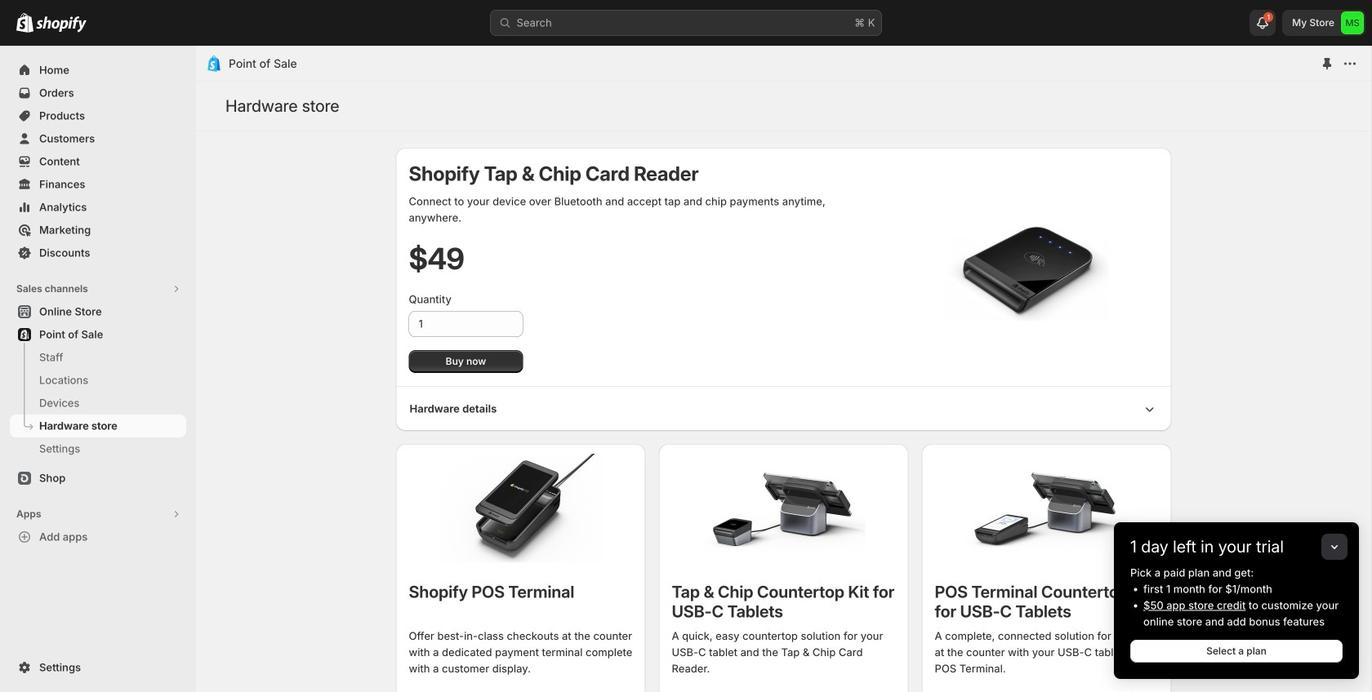 Task type: vqa. For each thing, say whether or not it's contained in the screenshot.
Fullscreen dialog
yes



Task type: describe. For each thing, give the bounding box(es) containing it.
shopify image
[[36, 16, 87, 32]]

my store image
[[1342, 11, 1365, 34]]

fullscreen dialog
[[196, 46, 1372, 693]]



Task type: locate. For each thing, give the bounding box(es) containing it.
shopify image
[[16, 13, 34, 32]]

icon for point of sale image
[[206, 56, 222, 72]]



